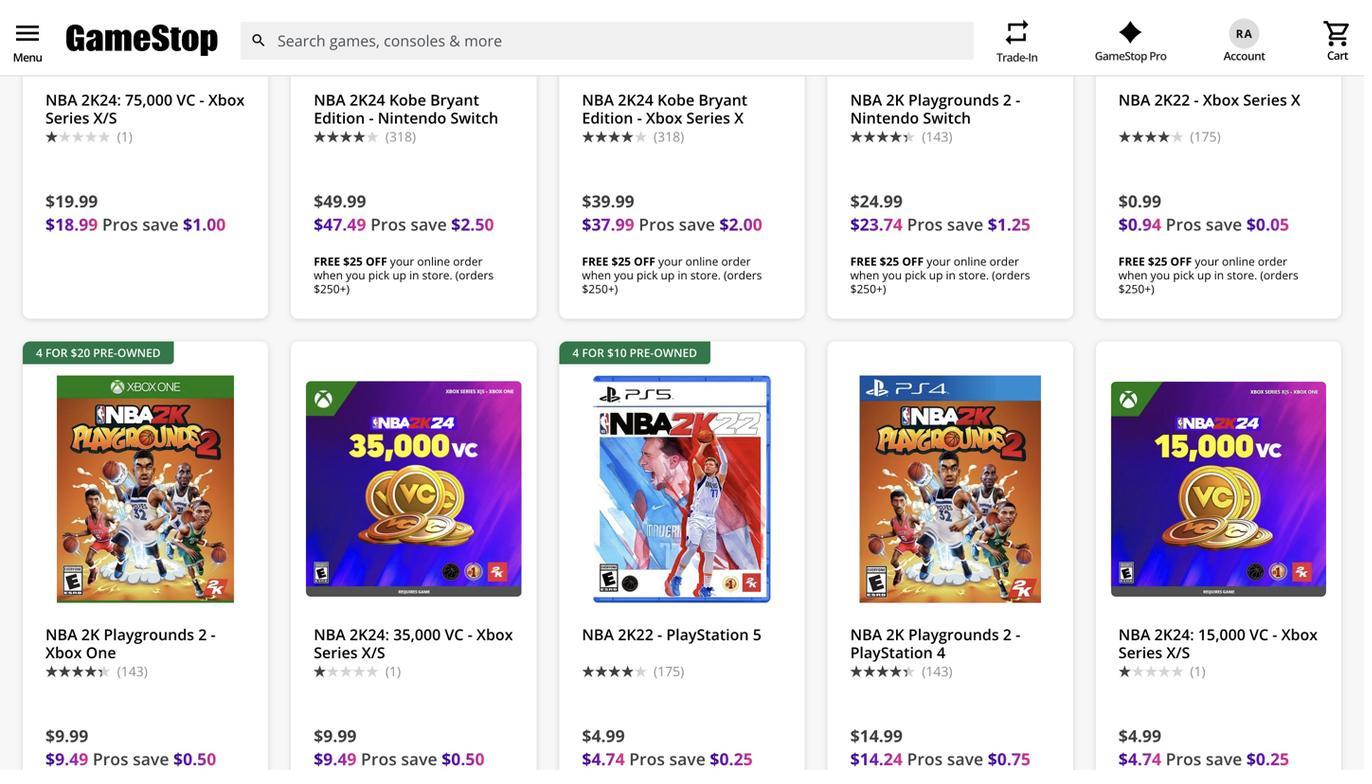 Task type: describe. For each thing, give the bounding box(es) containing it.
playgrounds for $9.99
[[104, 624, 194, 645]]

xbox down ben
[[1203, 90, 1240, 110]]

(318) for $37.99
[[654, 127, 685, 145]]

$250+) for $47.49
[[314, 281, 350, 297]]

games
[[916, 43, 958, 61]]

xbox for nba 2k24: 35,000 vc - xbox series x/s
[[477, 624, 513, 645]]

up for $23.74
[[929, 267, 943, 283]]

you for $37.99
[[614, 267, 634, 283]]

when for $37.99
[[582, 267, 611, 283]]

switch inside nba 2k24 kobe bryant edition - nintendo switch
[[451, 108, 499, 128]]

video games link
[[879, 43, 958, 61]]

digital store
[[291, 43, 365, 61]]

$4.99 for nba 2k22 - playstation 5
[[582, 724, 625, 747]]

series for $4.99 $4.74 pros save $0.25
[[1119, 643, 1163, 663]]

online for $1.25
[[954, 254, 987, 269]]

online for $2.50
[[417, 254, 450, 269]]

$4.99 $4.74 pros save $0.25 for 15,000
[[1119, 724, 1290, 770]]

shop my store link
[[15, 43, 102, 61]]

new releases link
[[395, 43, 478, 61]]

ben white payload center
[[1198, 43, 1350, 61]]

$250+) for $37.99
[[582, 281, 618, 297]]

same
[[149, 43, 182, 61]]

nba 2k24: 15,000 vc - xbox series x/s
[[1119, 624, 1318, 663]]

nba 2k24: 75,000 vc - xbox series x/s image
[[38, 0, 253, 68]]

nba for nba 2k playgrounds 2 - nintendo switch
[[851, 90, 883, 110]]

$14.99
[[851, 724, 903, 747]]

series for $9.99 $9.49 pros save $0.50
[[314, 643, 358, 663]]

nba for nba 2k24 kobe bryant edition - nintendo switch
[[314, 90, 346, 110]]

pick for $0.94
[[1174, 267, 1195, 283]]

ra account
[[1224, 25, 1266, 63]]

off for $0.94
[[1171, 254, 1192, 269]]

edition for $37.99
[[582, 108, 633, 128]]

pros inside $19.99 $18.99 pros save $1.00
[[102, 213, 138, 236]]

nba 2k playgrounds 2 - xbox one image
[[38, 376, 253, 603]]

online for $0.05
[[1223, 254, 1255, 269]]

pre- for $9.49
[[93, 345, 117, 360]]

- inside nba 2k playgrounds 2 - playstation 4
[[1016, 624, 1021, 645]]

nba 2k playgrounds 2 - nintendo switch
[[851, 90, 1021, 128]]

2k24: for $19.99
[[81, 90, 121, 110]]

(175) for $0.99
[[1191, 127, 1221, 145]]

free $25 off for $37.99
[[582, 254, 656, 269]]

in for $2.50
[[410, 267, 419, 283]]

$37.99
[[582, 213, 635, 236]]

(orders for $2.00
[[724, 267, 762, 283]]

nba 2k24 kobe bryant edition - xbox series x
[[582, 90, 748, 128]]

you for $0.94
[[1151, 267, 1171, 283]]

vc for $4.99 $4.74 pros save $0.25
[[1250, 624, 1269, 645]]

nba for nba 2k24: 75,000 vc - xbox series x/s
[[45, 90, 77, 110]]

track order
[[1077, 43, 1146, 61]]

$4.74 for nba 2k24: 15,000 vc - xbox series x/s
[[1119, 748, 1162, 770]]

$19.99
[[45, 190, 98, 212]]

$47.49
[[314, 213, 366, 236]]

day
[[185, 43, 209, 61]]

2k for $9.99
[[81, 624, 100, 645]]

nba for nba 2k22 - xbox series x
[[1119, 90, 1151, 110]]

your for $0.94
[[1195, 254, 1220, 269]]

$2.50
[[451, 213, 494, 236]]

top deals link
[[509, 43, 568, 61]]

nba 2k24: 35,000 vc - xbox series x/s
[[314, 624, 513, 663]]

nba 2k22 - xbox series x image
[[1111, 0, 1327, 68]]

you for $23.74
[[883, 267, 902, 283]]

$49.99 $47.49 pros save $2.50
[[314, 190, 494, 236]]

(143) for $24.99
[[922, 127, 953, 145]]

$23.74
[[851, 213, 903, 236]]

store. for $2.00
[[691, 267, 721, 283]]

nintendo inside nba 2k24 kobe bryant edition - nintendo switch
[[378, 108, 447, 128]]

2k for $24.99
[[886, 90, 905, 110]]

pre-owned
[[598, 43, 666, 61]]

store. for $1.25
[[959, 267, 989, 283]]

in
[[1029, 49, 1038, 65]]

my
[[49, 43, 67, 61]]

35,000
[[393, 624, 441, 645]]

menu
[[12, 18, 43, 48]]

repeat trade-in
[[997, 17, 1038, 65]]

ra
[[1236, 25, 1254, 41]]

series down "ben white payload center" link
[[1244, 90, 1288, 110]]

$1.00
[[183, 213, 226, 236]]

$0.25 for nba 2k24: 15,000 vc - xbox series x/s
[[1247, 748, 1290, 770]]

2 for $0.75
[[1003, 624, 1012, 645]]

x inside nba 2k24 kobe bryant edition - xbox series x
[[735, 108, 744, 128]]

2k22 for $4.99
[[618, 624, 654, 645]]

track
[[1077, 43, 1108, 61]]

nba 2k24 kobe bryant edition - xbox series x image
[[575, 0, 790, 68]]

- inside nba 2k playgrounds 2 - xbox one
[[211, 624, 216, 645]]

$9.49 pros save $0.50
[[45, 748, 216, 770]]

same day delivery
[[149, 43, 261, 61]]

nba 2k22 - xbox series x
[[1119, 90, 1301, 110]]

xbox inside nba 2k24 kobe bryant edition - xbox series x
[[646, 108, 683, 128]]

$0.94
[[1119, 213, 1162, 236]]

pick for $23.74
[[905, 267, 926, 283]]

$1.25
[[988, 213, 1031, 236]]

$25 for $23.74
[[880, 254, 900, 269]]

4 for $20 pre-owned
[[36, 345, 161, 360]]

pick for $37.99
[[637, 267, 658, 283]]

1 store from the left
[[70, 43, 102, 61]]

collectibles link
[[696, 43, 764, 61]]

digital store link
[[291, 43, 365, 61]]

2 for $1.25
[[1003, 90, 1012, 110]]

$10
[[607, 345, 627, 360]]

$0.99
[[1119, 190, 1162, 212]]

nba 2k playgrounds 2 - playstation 4 image
[[843, 376, 1058, 603]]

2k24 for $47.49
[[350, 90, 385, 110]]

gamestop pro link
[[1095, 21, 1167, 63]]

shopping_cart
[[1323, 18, 1353, 49]]

order for $1.25
[[990, 254, 1019, 269]]

(orders for $2.50
[[456, 267, 494, 283]]

shop my store
[[15, 43, 102, 61]]

nba 2k playgrounds 2 - playstation 4
[[851, 624, 1021, 663]]

nba for nba 2k24: 15,000 vc - xbox series x/s
[[1119, 624, 1151, 645]]

pre-owned link
[[598, 43, 666, 61]]

$0.25 for nba 2k22 - playstation 5
[[710, 748, 753, 770]]

account
[[1224, 48, 1266, 63]]

for for $4.74
[[582, 345, 605, 360]]

nba 2k22 - playstation 5
[[582, 624, 762, 645]]

your online order when you pick up in store. (orders $250+) for $37.99
[[582, 254, 762, 297]]

4 for $4.74
[[573, 345, 579, 360]]

up for $0.94
[[1198, 267, 1212, 283]]

pros inside $9.99 $9.49 pros save $0.50
[[361, 748, 397, 770]]

2k24: for $9.99
[[350, 624, 390, 645]]

consoles
[[795, 43, 849, 61]]

your for $37.99
[[659, 254, 683, 269]]

pre- for $4.74
[[630, 345, 654, 360]]

$4.99 $4.74 pros save $0.25 for -
[[582, 724, 753, 770]]

shop
[[15, 43, 46, 61]]

$9.99 for $9.99
[[45, 724, 88, 747]]

series inside nba 2k24 kobe bryant edition - xbox series x
[[687, 108, 731, 128]]

nba 2k24: 75,000 vc - xbox series x/s
[[45, 90, 245, 128]]

one
[[86, 643, 116, 663]]

4 inside nba 2k playgrounds 2 - playstation 4
[[937, 643, 946, 663]]

$0.99 $0.94 pros save $0.05
[[1119, 190, 1290, 236]]

playgrounds for $24.99
[[909, 90, 999, 110]]

center
[[1310, 43, 1350, 61]]

xbox for nba 2k playgrounds 2 - xbox one
[[45, 643, 82, 663]]

ben white payload center link
[[1177, 43, 1350, 61]]

playgrounds for $14.99
[[909, 624, 999, 645]]

digital
[[291, 43, 330, 61]]

edition for $47.49
[[314, 108, 365, 128]]

$9.49 inside $9.99 $9.49 pros save $0.50
[[314, 748, 357, 770]]

nba 2k playgrounds 2 - xbox one
[[45, 624, 216, 663]]

search button
[[240, 22, 278, 60]]

nba 2k24: 15,000 vc - xbox series x/s image
[[1111, 376, 1327, 603]]

nba for nba 2k playgrounds 2 - playstation 4
[[851, 624, 883, 645]]

$24.99
[[851, 190, 903, 212]]

4 for $10 pre-owned
[[573, 345, 697, 360]]

nba 2k24 kobe bryant edition - nintendo switch image
[[306, 0, 522, 68]]

0 horizontal spatial playstation
[[667, 624, 749, 645]]



Task type: vqa. For each thing, say whether or not it's contained in the screenshot.


Task type: locate. For each thing, give the bounding box(es) containing it.
0 vertical spatial (175)
[[1191, 127, 1221, 145]]

$0.25
[[710, 748, 753, 770], [1247, 748, 1290, 770]]

playstation up $14.99
[[851, 643, 933, 663]]

1 horizontal spatial kobe
[[658, 90, 695, 110]]

4 $25 from the left
[[1148, 254, 1168, 269]]

nba inside nba 2k24: 15,000 vc - xbox series x/s
[[1119, 624, 1151, 645]]

2 horizontal spatial vc
[[1250, 624, 1269, 645]]

4 free $25 off from the left
[[1119, 254, 1192, 269]]

4 in from the left
[[1215, 267, 1225, 283]]

(175)
[[1191, 127, 1221, 145], [654, 662, 685, 680]]

kobe down owned
[[658, 90, 695, 110]]

2 store. from the left
[[691, 267, 721, 283]]

2 off from the left
[[634, 254, 656, 269]]

online down $23.74 pros save $1.25
[[954, 254, 987, 269]]

collectibles
[[696, 43, 764, 61]]

1 edition from the left
[[314, 108, 365, 128]]

1 horizontal spatial 4
[[573, 345, 579, 360]]

0 horizontal spatial $0.50
[[173, 748, 216, 770]]

your for $47.49
[[390, 254, 414, 269]]

store. down $2.50 on the left of the page
[[422, 267, 453, 283]]

edition down the digital store
[[314, 108, 365, 128]]

vc for $9.99 $9.49 pros save $0.50
[[445, 624, 464, 645]]

1 $9.49 from the left
[[45, 748, 88, 770]]

- inside nba 2k24: 15,000 vc - xbox series x/s
[[1273, 624, 1278, 645]]

3 your from the left
[[927, 254, 951, 269]]

nba inside nba 2k24 kobe bryant edition - xbox series x
[[582, 90, 614, 110]]

store right the my
[[70, 43, 102, 61]]

0 horizontal spatial $4.74
[[582, 748, 625, 770]]

- inside nba 2k24: 75,000 vc - xbox series x/s
[[199, 90, 204, 110]]

delivery
[[212, 43, 261, 61]]

playgrounds inside nba 2k playgrounds 2 - xbox one
[[104, 624, 194, 645]]

your online order when you pick up in store. (orders $250+)
[[314, 254, 494, 297], [582, 254, 762, 297], [851, 254, 1031, 297], [1119, 254, 1299, 297]]

order
[[1111, 43, 1146, 61]]

menu menu
[[12, 18, 43, 65]]

2 order from the left
[[722, 254, 751, 269]]

pre- right $20
[[93, 345, 117, 360]]

1 2k24 from the left
[[350, 90, 385, 110]]

4 order from the left
[[1258, 254, 1288, 269]]

off for $37.99
[[634, 254, 656, 269]]

xbox down owned
[[646, 108, 683, 128]]

xbox inside nba 2k playgrounds 2 - xbox one
[[45, 643, 82, 663]]

2 (318) from the left
[[654, 127, 685, 145]]

gamestop image
[[66, 22, 218, 59]]

new releases
[[395, 43, 478, 61]]

pick down $49.99 $47.49 pros save $2.50
[[368, 267, 390, 283]]

when
[[314, 267, 343, 283], [582, 267, 611, 283], [851, 267, 880, 283], [1119, 267, 1148, 283]]

5
[[753, 624, 762, 645]]

save inside $19.99 $18.99 pros save $1.00
[[142, 213, 179, 236]]

xbox right 15,000
[[1282, 624, 1318, 645]]

$4.99 for nba 2k24: 15,000 vc - xbox series x/s
[[1119, 724, 1162, 747]]

kobe inside nba 2k24 kobe bryant edition - xbox series x
[[658, 90, 695, 110]]

1 $4.74 from the left
[[582, 748, 625, 770]]

trade-
[[997, 49, 1029, 65]]

2 when from the left
[[582, 267, 611, 283]]

1 horizontal spatial playstation
[[851, 643, 933, 663]]

off for $23.74
[[903, 254, 924, 269]]

store. for $2.50
[[422, 267, 453, 283]]

edition down 'pre-'
[[582, 108, 633, 128]]

nba inside nba 2k24: 75,000 vc - xbox series x/s
[[45, 90, 77, 110]]

$250+)
[[314, 281, 350, 297], [582, 281, 618, 297], [851, 281, 887, 297], [1119, 281, 1155, 297]]

2 $4.74 from the left
[[1119, 748, 1162, 770]]

1 horizontal spatial vc
[[445, 624, 464, 645]]

3 your online order when you pick up in store. (orders $250+) from the left
[[851, 254, 1031, 297]]

2 edition from the left
[[582, 108, 633, 128]]

4 off from the left
[[1171, 254, 1192, 269]]

playgrounds inside nba 2k playgrounds 2 - nintendo switch
[[909, 90, 999, 110]]

0 horizontal spatial x
[[735, 108, 744, 128]]

0 horizontal spatial switch
[[451, 108, 499, 128]]

(143) for $9.99
[[117, 662, 148, 680]]

- inside nba 2k24 kobe bryant edition - nintendo switch
[[369, 108, 374, 128]]

edition
[[314, 108, 365, 128], [582, 108, 633, 128]]

your online order when you pick up in store. (orders $250+) for $0.94
[[1119, 254, 1299, 297]]

vc inside nba 2k24: 15,000 vc - xbox series x/s
[[1250, 624, 1269, 645]]

series inside nba 2k24: 35,000 vc - xbox series x/s
[[314, 643, 358, 663]]

- inside nba 2k playgrounds 2 - nintendo switch
[[1016, 90, 1021, 110]]

3 (orders from the left
[[992, 267, 1031, 283]]

2 online from the left
[[686, 254, 719, 269]]

bryant for $2.50
[[430, 90, 479, 110]]

when for $0.94
[[1119, 267, 1148, 283]]

3 order from the left
[[990, 254, 1019, 269]]

0 horizontal spatial 4
[[36, 345, 43, 360]]

3 store. from the left
[[959, 267, 989, 283]]

off for $47.49
[[366, 254, 387, 269]]

free down the $0.94
[[1119, 254, 1146, 269]]

2 $9.49 from the left
[[314, 748, 357, 770]]

nintendo
[[378, 108, 447, 128], [851, 108, 919, 128]]

in for $1.25
[[946, 267, 956, 283]]

$250+) down "$37.99" in the top of the page
[[582, 281, 618, 297]]

free $25 off for $0.94
[[1119, 254, 1192, 269]]

2 $0.25 from the left
[[1247, 748, 1290, 770]]

1 $25 from the left
[[343, 254, 363, 269]]

x/s inside nba 2k24: 75,000 vc - xbox series x/s
[[93, 108, 117, 128]]

2k24 down the digital store
[[350, 90, 385, 110]]

deals
[[534, 43, 568, 61]]

free for $23.74
[[851, 254, 877, 269]]

1 off from the left
[[366, 254, 387, 269]]

owned right $10
[[654, 345, 697, 360]]

1 store. from the left
[[422, 267, 453, 283]]

1 switch from the left
[[451, 108, 499, 128]]

4 free from the left
[[1119, 254, 1146, 269]]

0 horizontal spatial owned
[[117, 345, 161, 360]]

series left 15,000
[[1119, 643, 1163, 663]]

free $25 off down the $0.94
[[1119, 254, 1192, 269]]

$4.74 for nba 2k22 - playstation 5
[[582, 748, 625, 770]]

payload
[[1261, 43, 1307, 61]]

kobe
[[389, 90, 426, 110], [658, 90, 695, 110]]

your online order when you pick up in store. (orders $250+) for $23.74
[[851, 254, 1031, 297]]

bryant inside nba 2k24 kobe bryant edition - nintendo switch
[[430, 90, 479, 110]]

2 kobe from the left
[[658, 90, 695, 110]]

1 horizontal spatial edition
[[582, 108, 633, 128]]

kobe inside nba 2k24 kobe bryant edition - nintendo switch
[[389, 90, 426, 110]]

2 $25 from the left
[[612, 254, 631, 269]]

2k24 down pre-owned link
[[618, 90, 654, 110]]

video
[[879, 43, 913, 61]]

switch inside nba 2k playgrounds 2 - nintendo switch
[[923, 108, 971, 128]]

gamestop pro icon image
[[1119, 21, 1143, 44]]

(318) for $47.49
[[386, 127, 416, 145]]

video games
[[879, 43, 958, 61]]

0 horizontal spatial store
[[70, 43, 102, 61]]

series left 35,000
[[314, 643, 358, 663]]

2 $250+) from the left
[[582, 281, 618, 297]]

(143) down games
[[922, 127, 953, 145]]

your down $23.74 pros save $1.25
[[927, 254, 951, 269]]

vc inside nba 2k24: 35,000 vc - xbox series x/s
[[445, 624, 464, 645]]

repeat
[[1002, 17, 1033, 47]]

2 $4.99 from the left
[[1119, 724, 1162, 747]]

xbox for nba 2k24: 15,000 vc - xbox series x/s
[[1282, 624, 1318, 645]]

same day delivery link
[[149, 43, 261, 61]]

1 horizontal spatial 2k24:
[[350, 624, 390, 645]]

1 horizontal spatial 2k24
[[618, 90, 654, 110]]

$4.74
[[582, 748, 625, 770], [1119, 748, 1162, 770]]

1 horizontal spatial (1)
[[386, 662, 401, 680]]

0 vertical spatial 2k22
[[1155, 90, 1191, 110]]

bryant down releases
[[430, 90, 479, 110]]

1 horizontal spatial $9.49
[[314, 748, 357, 770]]

0 horizontal spatial edition
[[314, 108, 365, 128]]

$20
[[71, 345, 90, 360]]

x down "payload"
[[1292, 90, 1301, 110]]

nba 2k22 - playstation 5 image
[[575, 376, 790, 603]]

track order link
[[1058, 43, 1146, 61]]

2 up from the left
[[661, 267, 675, 283]]

releases
[[426, 43, 478, 61]]

1 $4.99 from the left
[[582, 724, 625, 747]]

2k22
[[1155, 90, 1191, 110], [618, 624, 654, 645]]

2 store from the left
[[333, 43, 365, 61]]

4 up from the left
[[1198, 267, 1212, 283]]

1 horizontal spatial owned
[[654, 345, 697, 360]]

owned
[[622, 43, 666, 61]]

$250+) down the $47.49
[[314, 281, 350, 297]]

$250+) for $23.74
[[851, 281, 887, 297]]

free down $23.74
[[851, 254, 877, 269]]

1 horizontal spatial $9.99
[[314, 724, 357, 747]]

1 horizontal spatial $4.99
[[1119, 724, 1162, 747]]

x/s left 15,000
[[1167, 643, 1191, 663]]

(1) down 75,000
[[117, 127, 133, 145]]

1 horizontal spatial $0.25
[[1247, 748, 1290, 770]]

1 horizontal spatial (175)
[[1191, 127, 1221, 145]]

free $25 off
[[314, 254, 387, 269], [582, 254, 656, 269], [851, 254, 924, 269], [1119, 254, 1192, 269]]

2k inside nba 2k playgrounds 2 - playstation 4
[[886, 624, 905, 645]]

1 your online order when you pick up in store. (orders $250+) from the left
[[314, 254, 494, 297]]

in for $0.05
[[1215, 267, 1225, 283]]

0 horizontal spatial (318)
[[386, 127, 416, 145]]

2 pre- from the left
[[630, 345, 654, 360]]

pro
[[1150, 48, 1167, 63]]

4 store. from the left
[[1227, 267, 1258, 283]]

pros inside $49.99 $47.49 pros save $2.50
[[371, 213, 406, 236]]

4 when from the left
[[1119, 267, 1148, 283]]

3 $250+) from the left
[[851, 281, 887, 297]]

15,000
[[1199, 624, 1246, 645]]

search search field
[[240, 22, 974, 60]]

Search games, consoles & more search field
[[278, 22, 940, 60]]

pick down $23.74 pros save $1.25
[[905, 267, 926, 283]]

online
[[417, 254, 450, 269], [686, 254, 719, 269], [954, 254, 987, 269], [1223, 254, 1255, 269]]

1 (318) from the left
[[386, 127, 416, 145]]

$250+) down the $0.94
[[1119, 281, 1155, 297]]

kobe down new
[[389, 90, 426, 110]]

4 your online order when you pick up in store. (orders $250+) from the left
[[1119, 254, 1299, 297]]

4 you from the left
[[1151, 267, 1171, 283]]

nintendo down video
[[851, 108, 919, 128]]

1 vertical spatial (175)
[[654, 662, 685, 680]]

x/s inside nba 2k24: 15,000 vc - xbox series x/s
[[1167, 643, 1191, 663]]

xbox
[[208, 90, 245, 110], [1203, 90, 1240, 110], [646, 108, 683, 128], [477, 624, 513, 645], [1282, 624, 1318, 645], [45, 643, 82, 663]]

(orders for $0.05
[[1261, 267, 1299, 283]]

you
[[346, 267, 365, 283], [614, 267, 634, 283], [883, 267, 902, 283], [1151, 267, 1171, 283]]

switch down releases
[[451, 108, 499, 128]]

2 $4.99 $4.74 pros save $0.25 from the left
[[1119, 724, 1290, 770]]

free $25 off down $23.74
[[851, 254, 924, 269]]

store
[[70, 43, 102, 61], [333, 43, 365, 61]]

2k for $14.99
[[886, 624, 905, 645]]

nba for nba 2k22 - playstation 5
[[582, 624, 614, 645]]

top deals
[[509, 43, 568, 61]]

2k inside nba 2k playgrounds 2 - xbox one
[[81, 624, 100, 645]]

2k24 inside nba 2k24 kobe bryant edition - xbox series x
[[618, 90, 654, 110]]

1 horizontal spatial $4.99 $4.74 pros save $0.25
[[1119, 724, 1290, 770]]

2 horizontal spatial x/s
[[1167, 643, 1191, 663]]

- inside nba 2k24 kobe bryant edition - xbox series x
[[637, 108, 642, 128]]

$18.99
[[45, 213, 98, 236]]

0 horizontal spatial vc
[[177, 90, 196, 110]]

up down $37.99 pros save $2.00
[[661, 267, 675, 283]]

$2.00
[[720, 213, 763, 236]]

(143) for $14.99
[[922, 662, 953, 680]]

0 horizontal spatial $4.99 $4.74 pros save $0.25
[[582, 724, 753, 770]]

1 kobe from the left
[[389, 90, 426, 110]]

$37.99 pros save $2.00
[[582, 213, 763, 236]]

you down $23.74
[[883, 267, 902, 283]]

pros inside the $0.99 $0.94 pros save $0.05
[[1166, 213, 1202, 236]]

1 $9.99 from the left
[[45, 724, 88, 747]]

for left $10
[[582, 345, 605, 360]]

2 inside nba 2k playgrounds 2 - playstation 4
[[1003, 624, 1012, 645]]

0 horizontal spatial for
[[45, 345, 68, 360]]

$0.05
[[1247, 213, 1290, 236]]

1 horizontal spatial bryant
[[699, 90, 748, 110]]

nba for nba 2k24 kobe bryant edition - xbox series x
[[582, 90, 614, 110]]

in
[[410, 267, 419, 283], [678, 267, 688, 283], [946, 267, 956, 283], [1215, 267, 1225, 283]]

0 horizontal spatial kobe
[[389, 90, 426, 110]]

save inside $9.99 $9.49 pros save $0.50
[[401, 748, 438, 770]]

$25
[[343, 254, 363, 269], [612, 254, 631, 269], [880, 254, 900, 269], [1148, 254, 1168, 269]]

gamestop
[[1095, 48, 1147, 63]]

2 for from the left
[[582, 345, 605, 360]]

pre-
[[598, 43, 622, 61]]

xbox inside nba 2k24: 35,000 vc - xbox series x/s
[[477, 624, 513, 645]]

1 nintendo from the left
[[378, 108, 447, 128]]

nba 2k24 kobe bryant edition - nintendo switch
[[314, 90, 499, 128]]

when for $23.74
[[851, 267, 880, 283]]

order down $2.50 on the left of the page
[[453, 254, 483, 269]]

order
[[453, 254, 483, 269], [722, 254, 751, 269], [990, 254, 1019, 269], [1258, 254, 1288, 269]]

2 your from the left
[[659, 254, 683, 269]]

$14.24 pros save $0.75
[[851, 748, 1031, 770]]

$0.75
[[988, 748, 1031, 770]]

1 horizontal spatial $0.50
[[442, 748, 485, 770]]

2 for $0.50
[[198, 624, 207, 645]]

nba inside nba 2k playgrounds 2 - nintendo switch
[[851, 90, 883, 110]]

nintendo inside nba 2k playgrounds 2 - nintendo switch
[[851, 108, 919, 128]]

0 horizontal spatial $9.49
[[45, 748, 88, 770]]

vc for $19.99 $18.99 pros save $1.00
[[177, 90, 196, 110]]

1 free from the left
[[314, 254, 340, 269]]

up for $47.49
[[393, 267, 407, 283]]

$25 down the $47.49
[[343, 254, 363, 269]]

nba 2k24: 35,000 vc - xbox series x/s image
[[306, 376, 522, 603]]

free for $0.94
[[1119, 254, 1146, 269]]

you down the $0.94
[[1151, 267, 1171, 283]]

4 $250+) from the left
[[1119, 281, 1155, 297]]

1 free $25 off from the left
[[314, 254, 387, 269]]

$250+) down $23.74
[[851, 281, 887, 297]]

(orders down $2.00
[[724, 267, 762, 283]]

4 online from the left
[[1223, 254, 1255, 269]]

you down "$37.99" in the top of the page
[[614, 267, 634, 283]]

2 inside nba 2k playgrounds 2 - xbox one
[[198, 624, 207, 645]]

(175) down nba 2k22 - playstation 5
[[654, 662, 685, 680]]

(orders for $1.25
[[992, 267, 1031, 283]]

your down $49.99 $47.49 pros save $2.50
[[390, 254, 414, 269]]

your online order when you pick up in store. (orders $250+) down $49.99 $47.49 pros save $2.50
[[314, 254, 494, 297]]

$4.99
[[582, 724, 625, 747], [1119, 724, 1162, 747]]

$25 down the $0.94
[[1148, 254, 1168, 269]]

2k24: inside nba 2k24: 35,000 vc - xbox series x/s
[[350, 624, 390, 645]]

series inside nba 2k24: 15,000 vc - xbox series x/s
[[1119, 643, 1163, 663]]

xbox right 35,000
[[477, 624, 513, 645]]

shopping_cart cart
[[1323, 18, 1353, 63]]

free $25 off for $23.74
[[851, 254, 924, 269]]

edition inside nba 2k24 kobe bryant edition - xbox series x
[[582, 108, 633, 128]]

x/s for $19.99
[[93, 108, 117, 128]]

edition inside nba 2k24 kobe bryant edition - nintendo switch
[[314, 108, 365, 128]]

pick down the $0.99 $0.94 pros save $0.05
[[1174, 267, 1195, 283]]

1 horizontal spatial x/s
[[362, 643, 385, 663]]

series down collectibles link
[[687, 108, 731, 128]]

2 $0.50 from the left
[[442, 748, 485, 770]]

bryant inside nba 2k24 kobe bryant edition - xbox series x
[[699, 90, 748, 110]]

2k24: left 75,000
[[81, 90, 121, 110]]

75,000
[[125, 90, 173, 110]]

up
[[393, 267, 407, 283], [661, 267, 675, 283], [929, 267, 943, 283], [1198, 267, 1212, 283]]

$0.50 inside $9.99 $9.49 pros save $0.50
[[442, 748, 485, 770]]

4 pick from the left
[[1174, 267, 1195, 283]]

0 horizontal spatial (1)
[[117, 127, 133, 145]]

series inside nba 2k24: 75,000 vc - xbox series x/s
[[45, 108, 89, 128]]

2k inside nba 2k playgrounds 2 - nintendo switch
[[886, 90, 905, 110]]

menu
[[13, 49, 42, 65]]

xbox for nba 2k24: 75,000 vc - xbox series x/s
[[208, 90, 245, 110]]

when down "$37.99" in the top of the page
[[582, 267, 611, 283]]

(orders down $1.25
[[992, 267, 1031, 283]]

owned
[[117, 345, 161, 360], [654, 345, 697, 360]]

4 (orders from the left
[[1261, 267, 1299, 283]]

2 $9.99 from the left
[[314, 724, 357, 747]]

nintendo down new
[[378, 108, 447, 128]]

in for $2.00
[[678, 267, 688, 283]]

free down "$37.99" in the top of the page
[[582, 254, 609, 269]]

new
[[395, 43, 423, 61]]

$25 down "$37.99" in the top of the page
[[612, 254, 631, 269]]

$9.99 inside $9.99 $9.49 pros save $0.50
[[314, 724, 357, 747]]

2 horizontal spatial 4
[[937, 643, 946, 663]]

4 your from the left
[[1195, 254, 1220, 269]]

2k24: inside nba 2k24: 75,000 vc - xbox series x/s
[[81, 90, 121, 110]]

1 horizontal spatial (318)
[[654, 127, 685, 145]]

1 horizontal spatial x
[[1292, 90, 1301, 110]]

3 free $25 off from the left
[[851, 254, 924, 269]]

$49.99
[[314, 190, 366, 212]]

online down $49.99 $47.49 pros save $2.50
[[417, 254, 450, 269]]

owned right $20
[[117, 345, 161, 360]]

series down shop my store
[[45, 108, 89, 128]]

2k24 inside nba 2k24 kobe bryant edition - nintendo switch
[[350, 90, 385, 110]]

1 pick from the left
[[368, 267, 390, 283]]

$25 down $23.74
[[880, 254, 900, 269]]

2 you from the left
[[614, 267, 634, 283]]

switch down games
[[923, 108, 971, 128]]

$9.99 $9.49 pros save $0.50
[[314, 724, 485, 770]]

$25 for $47.49
[[343, 254, 363, 269]]

ben
[[1198, 43, 1221, 61]]

$0.50
[[173, 748, 216, 770], [442, 748, 485, 770]]

nba inside nba 2k24 kobe bryant edition - nintendo switch
[[314, 90, 346, 110]]

off down the $47.49
[[366, 254, 387, 269]]

$9.99
[[45, 724, 88, 747], [314, 724, 357, 747]]

for left $20
[[45, 345, 68, 360]]

off down $23.74 pros save $1.25
[[903, 254, 924, 269]]

for for $9.49
[[45, 345, 68, 360]]

order down the "$0.05"
[[1258, 254, 1288, 269]]

top
[[509, 43, 531, 61]]

3 up from the left
[[929, 267, 943, 283]]

0 horizontal spatial 2k22
[[618, 624, 654, 645]]

pre- right $10
[[630, 345, 654, 360]]

gamestop pro
[[1095, 48, 1167, 63]]

1 $250+) from the left
[[314, 281, 350, 297]]

1 horizontal spatial store
[[333, 43, 365, 61]]

kobe for $37.99
[[658, 90, 695, 110]]

0 horizontal spatial bryant
[[430, 90, 479, 110]]

nba inside nba 2k24: 35,000 vc - xbox series x/s
[[314, 624, 346, 645]]

vc right 35,000
[[445, 624, 464, 645]]

1 for from the left
[[45, 345, 68, 360]]

when down $23.74
[[851, 267, 880, 283]]

0 horizontal spatial x/s
[[93, 108, 117, 128]]

(orders down $2.50 on the left of the page
[[456, 267, 494, 283]]

1 when from the left
[[314, 267, 343, 283]]

save inside the $0.99 $0.94 pros save $0.05
[[1206, 213, 1243, 236]]

(1) down 35,000
[[386, 662, 401, 680]]

nba 2k playgrounds 2 - nintendo switch image
[[843, 0, 1058, 68]]

kobe for $47.49
[[389, 90, 426, 110]]

2 (orders from the left
[[724, 267, 762, 283]]

pick
[[368, 267, 390, 283], [637, 267, 658, 283], [905, 267, 926, 283], [1174, 267, 1195, 283]]

2 2k24 from the left
[[618, 90, 654, 110]]

1 horizontal spatial nintendo
[[851, 108, 919, 128]]

1 horizontal spatial 2k22
[[1155, 90, 1191, 110]]

1 bryant from the left
[[430, 90, 479, 110]]

(318) up $49.99 $47.49 pros save $2.50
[[386, 127, 416, 145]]

x/s for $4.99
[[1167, 643, 1191, 663]]

x/s left 75,000
[[93, 108, 117, 128]]

2 owned from the left
[[654, 345, 697, 360]]

up down the $0.99 $0.94 pros save $0.05
[[1198, 267, 1212, 283]]

1 in from the left
[[410, 267, 419, 283]]

your online order when you pick up in store. (orders $250+) down $37.99 pros save $2.00
[[582, 254, 762, 297]]

2 your online order when you pick up in store. (orders $250+) from the left
[[582, 254, 762, 297]]

off
[[366, 254, 387, 269], [634, 254, 656, 269], [903, 254, 924, 269], [1171, 254, 1192, 269]]

$19.99 $18.99 pros save $1.00
[[45, 190, 226, 236]]

you down the $47.49
[[346, 267, 365, 283]]

1 $0.25 from the left
[[710, 748, 753, 770]]

2 horizontal spatial 2k24:
[[1155, 624, 1195, 645]]

in down $37.99 pros save $2.00
[[678, 267, 688, 283]]

vc right 75,000
[[177, 90, 196, 110]]

3 in from the left
[[946, 267, 956, 283]]

(1) down 15,000
[[1191, 662, 1206, 680]]

3 pick from the left
[[905, 267, 926, 283]]

1 $0.50 from the left
[[173, 748, 216, 770]]

$4.99 $4.74 pros save $0.25
[[582, 724, 753, 770], [1119, 724, 1290, 770]]

your online order when you pick up in store. (orders $250+) down $23.74 pros save $1.25
[[851, 254, 1031, 297]]

nba for nba 2k playgrounds 2 - xbox one
[[45, 624, 77, 645]]

2
[[1003, 90, 1012, 110], [198, 624, 207, 645], [1003, 624, 1012, 645]]

$9.49
[[45, 748, 88, 770], [314, 748, 357, 770]]

store.
[[422, 267, 453, 283], [691, 267, 721, 283], [959, 267, 989, 283], [1227, 267, 1258, 283]]

white
[[1224, 43, 1258, 61]]

(1) for $9.99
[[386, 662, 401, 680]]

$250+) for $0.94
[[1119, 281, 1155, 297]]

3 when from the left
[[851, 267, 880, 283]]

you for $47.49
[[346, 267, 365, 283]]

vc right 15,000
[[1250, 624, 1269, 645]]

1 order from the left
[[453, 254, 483, 269]]

xbox down delivery at the top left of page
[[208, 90, 245, 110]]

2k22 for $0.99
[[1155, 90, 1191, 110]]

2k24 for $37.99
[[618, 90, 654, 110]]

0 horizontal spatial $4.99
[[582, 724, 625, 747]]

$14.24
[[851, 748, 903, 770]]

0 horizontal spatial 2k24:
[[81, 90, 121, 110]]

(318) up $37.99 pros save $2.00
[[654, 127, 685, 145]]

1 your from the left
[[390, 254, 414, 269]]

3 you from the left
[[883, 267, 902, 283]]

nba inside nba 2k playgrounds 2 - xbox one
[[45, 624, 77, 645]]

1 horizontal spatial switch
[[923, 108, 971, 128]]

xbox inside nba 2k24: 75,000 vc - xbox series x/s
[[208, 90, 245, 110]]

(175) for $4.99
[[654, 662, 685, 680]]

series for $19.99 $18.99 pros save $1.00
[[45, 108, 89, 128]]

1 you from the left
[[346, 267, 365, 283]]

for
[[45, 345, 68, 360], [582, 345, 605, 360]]

order for $2.50
[[453, 254, 483, 269]]

3 free from the left
[[851, 254, 877, 269]]

2 nintendo from the left
[[851, 108, 919, 128]]

off down the $0.99 $0.94 pros save $0.05
[[1171, 254, 1192, 269]]

(143) right the one
[[117, 662, 148, 680]]

free $25 off for $47.49
[[314, 254, 387, 269]]

nba inside nba 2k playgrounds 2 - playstation 4
[[851, 624, 883, 645]]

3 $25 from the left
[[880, 254, 900, 269]]

when for $47.49
[[314, 267, 343, 283]]

nba for nba 2k24: 35,000 vc - xbox series x/s
[[314, 624, 346, 645]]

up for $37.99
[[661, 267, 675, 283]]

2 pick from the left
[[637, 267, 658, 283]]

your online order when you pick up in store. (orders $250+) for $47.49
[[314, 254, 494, 297]]

1 $4.99 $4.74 pros save $0.25 from the left
[[582, 724, 753, 770]]

2k24: left 35,000
[[350, 624, 390, 645]]

playstation left 5
[[667, 624, 749, 645]]

save inside $49.99 $47.49 pros save $2.50
[[411, 213, 447, 236]]

1 pre- from the left
[[93, 345, 117, 360]]

2k24: inside nba 2k24: 15,000 vc - xbox series x/s
[[1155, 624, 1195, 645]]

store right the digital
[[333, 43, 365, 61]]

2 free $25 off from the left
[[582, 254, 656, 269]]

your for $23.74
[[927, 254, 951, 269]]

$23.74 pros save $1.25
[[851, 213, 1031, 236]]

your down $37.99 pros save $2.00
[[659, 254, 683, 269]]

vc inside nba 2k24: 75,000 vc - xbox series x/s
[[177, 90, 196, 110]]

2k24:
[[81, 90, 121, 110], [350, 624, 390, 645], [1155, 624, 1195, 645]]

1 (orders from the left
[[456, 267, 494, 283]]

2 switch from the left
[[923, 108, 971, 128]]

1 online from the left
[[417, 254, 450, 269]]

1 horizontal spatial $4.74
[[1119, 748, 1162, 770]]

in down the $0.99 $0.94 pros save $0.05
[[1215, 267, 1225, 283]]

0 horizontal spatial (175)
[[654, 662, 685, 680]]

- inside nba 2k24: 35,000 vc - xbox series x/s
[[468, 624, 473, 645]]

playstation inside nba 2k playgrounds 2 - playstation 4
[[851, 643, 933, 663]]

xbox inside nba 2k24: 15,000 vc - xbox series x/s
[[1282, 624, 1318, 645]]

store. for $0.05
[[1227, 267, 1258, 283]]

pre-
[[93, 345, 117, 360], [630, 345, 654, 360]]

in down $49.99 $47.49 pros save $2.50
[[410, 267, 419, 283]]

free $25 off down "$37.99" in the top of the page
[[582, 254, 656, 269]]

up down $49.99 $47.49 pros save $2.50
[[393, 267, 407, 283]]

vc
[[177, 90, 196, 110], [445, 624, 464, 645], [1250, 624, 1269, 645]]

playgrounds inside nba 2k playgrounds 2 - playstation 4
[[909, 624, 999, 645]]

0 horizontal spatial 2k24
[[350, 90, 385, 110]]

1 owned from the left
[[117, 345, 161, 360]]

0 horizontal spatial $9.99
[[45, 724, 88, 747]]

2 free from the left
[[582, 254, 609, 269]]

2 in from the left
[[678, 267, 688, 283]]

1 vertical spatial 2k22
[[618, 624, 654, 645]]

2 inside nba 2k playgrounds 2 - nintendo switch
[[1003, 90, 1012, 110]]

1 horizontal spatial for
[[582, 345, 605, 360]]

your online order when you pick up in store. (orders $250+) down the $0.99 $0.94 pros save $0.05
[[1119, 254, 1299, 297]]

0 horizontal spatial nintendo
[[378, 108, 447, 128]]

2 horizontal spatial (1)
[[1191, 662, 1206, 680]]

0 horizontal spatial $0.25
[[710, 748, 753, 770]]

2 bryant from the left
[[699, 90, 748, 110]]

1 horizontal spatial pre-
[[630, 345, 654, 360]]

off down $37.99 pros save $2.00
[[634, 254, 656, 269]]

xbox left the one
[[45, 643, 82, 663]]

$39.99
[[582, 190, 635, 212]]

x/s inside nba 2k24: 35,000 vc - xbox series x/s
[[362, 643, 385, 663]]

playgrounds
[[909, 90, 999, 110], [104, 624, 194, 645], [909, 624, 999, 645]]

$25 for $0.94
[[1148, 254, 1168, 269]]

bryant
[[430, 90, 479, 110], [699, 90, 748, 110]]

1 up from the left
[[393, 267, 407, 283]]

free for $47.49
[[314, 254, 340, 269]]

x down collectibles
[[735, 108, 744, 128]]

store. down the "$0.05"
[[1227, 267, 1258, 283]]

owned for $0.50
[[117, 345, 161, 360]]

0 horizontal spatial pre-
[[93, 345, 117, 360]]

order for $0.05
[[1258, 254, 1288, 269]]

online down the "$0.05"
[[1223, 254, 1255, 269]]

switch
[[451, 108, 499, 128], [923, 108, 971, 128]]

free $25 off down the $47.49
[[314, 254, 387, 269]]

online for $2.00
[[686, 254, 719, 269]]

3 online from the left
[[954, 254, 987, 269]]

3 off from the left
[[903, 254, 924, 269]]

(1) for $4.99
[[1191, 662, 1206, 680]]

your down the $0.99 $0.94 pros save $0.05
[[1195, 254, 1220, 269]]



